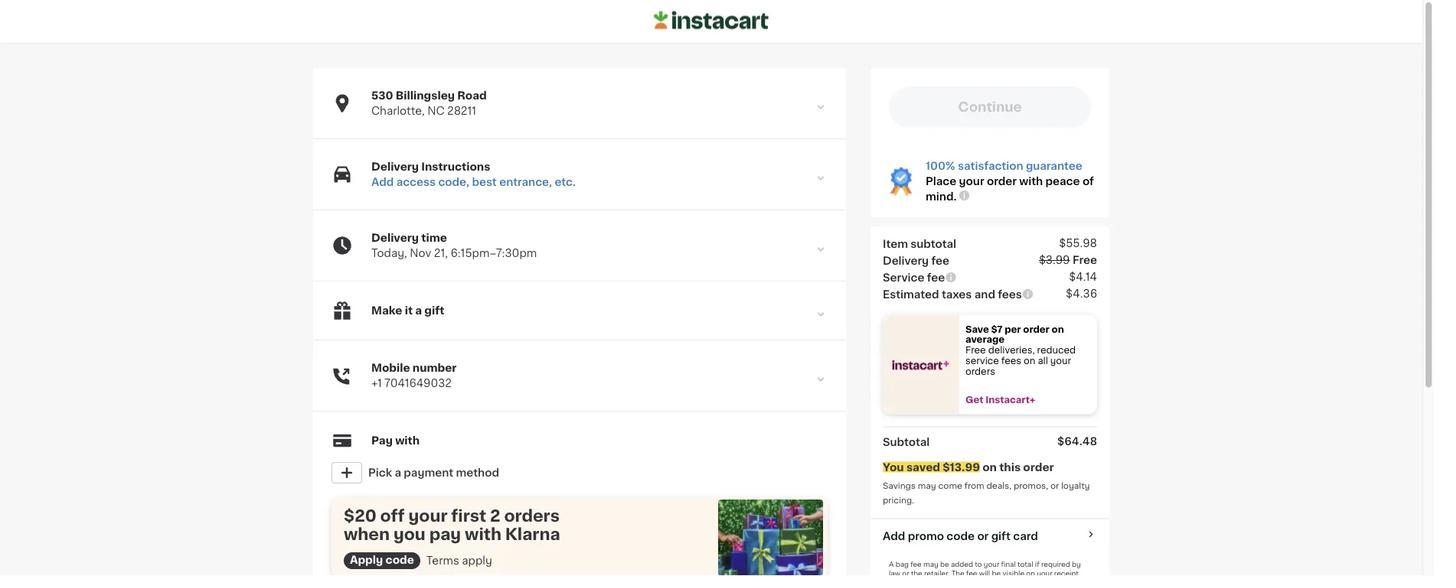 Task type: vqa. For each thing, say whether or not it's contained in the screenshot.
the bottommost Gelson's
no



Task type: locate. For each thing, give the bounding box(es) containing it.
savings
[[883, 482, 916, 491]]

with down guarantee
[[1020, 176, 1044, 187]]

will
[[980, 571, 991, 577]]

free inside 'save $7 per order on average free deliveries, reduced service fees on all your orders'
[[966, 346, 986, 355]]

make
[[372, 306, 402, 316]]

delivery inside delivery instructions add access code, best entrance, etc.
[[372, 162, 419, 172]]

0 vertical spatial may
[[918, 482, 937, 491]]

off
[[380, 508, 405, 524]]

gift
[[425, 306, 445, 316], [992, 531, 1011, 542]]

may down saved in the right bottom of the page
[[918, 482, 937, 491]]

0 horizontal spatial or
[[903, 571, 910, 577]]

may inside the a bag fee may be added to your final total if required by law or the retailer. the fee will be visible on your receip
[[924, 562, 939, 568]]

free
[[1073, 255, 1098, 265], [966, 346, 986, 355]]

fees inside 'save $7 per order on average free deliveries, reduced service fees on all your orders'
[[1002, 357, 1022, 366]]

orders down "service"
[[966, 367, 996, 376]]

saved
[[907, 462, 941, 473]]

1 horizontal spatial or
[[978, 531, 989, 542]]

1 horizontal spatial with
[[465, 527, 502, 543]]

when
[[344, 527, 390, 543]]

with down 2
[[465, 527, 502, 543]]

delivery inside delivery time today, nov 21, 6:15pm–7:30pm
[[372, 233, 419, 244]]

your inside $20 off your first 2 orders when you pay with klarna
[[409, 508, 448, 524]]

1 vertical spatial orders
[[504, 508, 560, 524]]

order inside the place your order with peace of mind.
[[987, 176, 1017, 187]]

your up pay
[[409, 508, 448, 524]]

or left loyalty
[[1051, 482, 1060, 491]]

delivery for today,
[[372, 233, 419, 244]]

2 horizontal spatial with
[[1020, 176, 1044, 187]]

total
[[1018, 562, 1034, 568]]

taxes
[[942, 289, 972, 300]]

on
[[1052, 325, 1065, 334], [1024, 357, 1036, 366], [983, 462, 997, 473], [1027, 571, 1036, 577]]

on inside the a bag fee may be added to your final total if required by law or the retailer. the fee will be visible on your receip
[[1027, 571, 1036, 577]]

1 vertical spatial with
[[395, 436, 420, 447]]

delivery fee
[[883, 256, 950, 266]]

be up retailer.
[[941, 562, 950, 568]]

a bag fee may be added to your final total if required by law or the retailer. the fee will be visible on your receip
[[889, 562, 1081, 577]]

you saved $13.99 on this order
[[883, 462, 1055, 473]]

item
[[883, 239, 908, 249]]

1 horizontal spatial add
[[883, 531, 906, 542]]

get instacart+ button
[[960, 395, 1098, 406]]

with right pay
[[395, 436, 420, 447]]

$20
[[344, 508, 377, 524]]

add inside delivery instructions add access code, best entrance, etc.
[[372, 177, 394, 188]]

make it a gift image
[[814, 308, 828, 322]]

on up reduced
[[1052, 325, 1065, 334]]

orders up klarna
[[504, 508, 560, 524]]

order down 100% satisfaction guarantee
[[987, 176, 1017, 187]]

fee down subtotal
[[932, 256, 950, 266]]

order inside 'save $7 per order on average free deliveries, reduced service fees on all your orders'
[[1024, 325, 1050, 334]]

1 horizontal spatial orders
[[966, 367, 996, 376]]

$64.48
[[1058, 436, 1098, 447]]

100% satisfaction guarantee
[[926, 161, 1083, 172]]

1 vertical spatial add
[[883, 531, 906, 542]]

fee
[[932, 256, 950, 266], [928, 272, 945, 283], [911, 562, 922, 568], [967, 571, 978, 577]]

this
[[1000, 462, 1021, 473]]

pricing.
[[883, 496, 915, 505]]

be right will
[[992, 571, 1001, 577]]

or up to
[[978, 531, 989, 542]]

order
[[987, 176, 1017, 187], [1024, 325, 1050, 334], [1024, 462, 1055, 473]]

your inside 'save $7 per order on average free deliveries, reduced service fees on all your orders'
[[1051, 357, 1072, 366]]

$13.99
[[943, 462, 980, 473]]

charlotte,
[[372, 106, 425, 116]]

add left access
[[372, 177, 394, 188]]

get
[[966, 396, 984, 405]]

get instacart+
[[966, 396, 1036, 405]]

may up retailer.
[[924, 562, 939, 568]]

or inside the savings may come from deals, promos, or loyalty pricing.
[[1051, 482, 1060, 491]]

retailer.
[[925, 571, 950, 577]]

1 vertical spatial a
[[395, 468, 401, 479]]

service fee
[[883, 272, 945, 283]]

2 vertical spatial or
[[903, 571, 910, 577]]

gift right it
[[425, 306, 445, 316]]

loyalty
[[1062, 482, 1090, 491]]

be
[[941, 562, 950, 568], [992, 571, 1001, 577]]

2 vertical spatial with
[[465, 527, 502, 543]]

2 vertical spatial delivery
[[883, 256, 929, 266]]

0 horizontal spatial free
[[966, 346, 986, 355]]

0 vertical spatial a
[[415, 306, 422, 316]]

payment
[[404, 468, 454, 479]]

delivery up 'service'
[[883, 256, 929, 266]]

fees down the "deliveries,"
[[1002, 357, 1022, 366]]

make it a gift
[[372, 306, 445, 316]]

savings may come from deals, promos, or loyalty pricing.
[[883, 482, 1093, 505]]

1 vertical spatial fees
[[1002, 357, 1022, 366]]

mind.
[[926, 192, 957, 202]]

1 vertical spatial code
[[386, 555, 414, 566]]

0 vertical spatial code
[[947, 531, 975, 542]]

bag
[[896, 562, 909, 568]]

orders
[[966, 367, 996, 376], [504, 508, 560, 524]]

1 vertical spatial order
[[1024, 325, 1050, 334]]

1 vertical spatial free
[[966, 346, 986, 355]]

free up "service"
[[966, 346, 986, 355]]

or
[[1051, 482, 1060, 491], [978, 531, 989, 542], [903, 571, 910, 577]]

fee up the estimated taxes and fees
[[928, 272, 945, 283]]

your down if
[[1037, 571, 1053, 577]]

save
[[966, 325, 990, 334]]

0 vertical spatial fees
[[998, 289, 1022, 300]]

0 horizontal spatial code
[[386, 555, 414, 566]]

per
[[1005, 325, 1022, 334]]

may inside the savings may come from deals, promos, or loyalty pricing.
[[918, 482, 937, 491]]

0 horizontal spatial orders
[[504, 508, 560, 524]]

0 vertical spatial add
[[372, 177, 394, 188]]

0 vertical spatial order
[[987, 176, 1017, 187]]

service
[[966, 357, 1000, 366]]

add
[[372, 177, 394, 188], [883, 531, 906, 542]]

terms apply
[[427, 556, 492, 567]]

the
[[952, 571, 965, 577]]

from
[[965, 482, 985, 491]]

code up added
[[947, 531, 975, 542]]

1 vertical spatial may
[[924, 562, 939, 568]]

add inside button
[[883, 531, 906, 542]]

access
[[397, 177, 436, 188]]

apply code
[[350, 555, 414, 566]]

code
[[947, 531, 975, 542], [386, 555, 414, 566]]

0 horizontal spatial gift
[[425, 306, 445, 316]]

order right per on the bottom
[[1024, 325, 1050, 334]]

$4.36
[[1066, 288, 1098, 299]]

pay
[[372, 436, 393, 447]]

a
[[415, 306, 422, 316], [395, 468, 401, 479]]

code inside button
[[947, 531, 975, 542]]

delivery
[[372, 162, 419, 172], [372, 233, 419, 244], [883, 256, 929, 266]]

add up a
[[883, 531, 906, 542]]

delivery up today,
[[372, 233, 419, 244]]

mobile number image
[[814, 373, 828, 387]]

pick a payment method
[[368, 468, 499, 479]]

your
[[960, 176, 985, 187], [1051, 357, 1072, 366], [409, 508, 448, 524], [984, 562, 1000, 568], [1037, 571, 1053, 577]]

you
[[883, 462, 904, 473]]

gift left card
[[992, 531, 1011, 542]]

1 vertical spatial gift
[[992, 531, 1011, 542]]

delivery up access
[[372, 162, 419, 172]]

fees
[[998, 289, 1022, 300], [1002, 357, 1022, 366]]

code down you
[[386, 555, 414, 566]]

21,
[[434, 248, 448, 259]]

with inside the place your order with peace of mind.
[[1020, 176, 1044, 187]]

1 horizontal spatial code
[[947, 531, 975, 542]]

apply
[[350, 555, 383, 566]]

with
[[1020, 176, 1044, 187], [395, 436, 420, 447], [465, 527, 502, 543]]

order up the promos,
[[1024, 462, 1055, 473]]

0 horizontal spatial a
[[395, 468, 401, 479]]

klarna
[[506, 527, 560, 543]]

fees right and
[[998, 289, 1022, 300]]

0 vertical spatial gift
[[425, 306, 445, 316]]

nov
[[410, 248, 431, 259]]

1 horizontal spatial gift
[[992, 531, 1011, 542]]

0 vertical spatial orders
[[966, 367, 996, 376]]

or inside add promo code or gift card button
[[978, 531, 989, 542]]

method
[[456, 468, 499, 479]]

place
[[926, 176, 957, 187]]

0 vertical spatial with
[[1020, 176, 1044, 187]]

free up $4.14
[[1073, 255, 1098, 265]]

0 vertical spatial delivery
[[372, 162, 419, 172]]

on left all
[[1024, 357, 1036, 366]]

100%
[[926, 161, 956, 172]]

1 vertical spatial or
[[978, 531, 989, 542]]

+1
[[372, 378, 382, 389]]

may
[[918, 482, 937, 491], [924, 562, 939, 568]]

0 horizontal spatial add
[[372, 177, 394, 188]]

a inside pick a payment method button
[[395, 468, 401, 479]]

0 vertical spatial be
[[941, 562, 950, 568]]

road
[[458, 90, 487, 101]]

1 vertical spatial be
[[992, 571, 1001, 577]]

item subtotal
[[883, 239, 957, 249]]

or down 'bag'
[[903, 571, 910, 577]]

your up more info about 100% satisfaction guarantee 'icon'
[[960, 176, 985, 187]]

with inside $20 off your first 2 orders when you pay with klarna
[[465, 527, 502, 543]]

a right it
[[415, 306, 422, 316]]

on down "total"
[[1027, 571, 1036, 577]]

card
[[1014, 531, 1039, 542]]

1 vertical spatial delivery
[[372, 233, 419, 244]]

it
[[405, 306, 413, 316]]

2 horizontal spatial or
[[1051, 482, 1060, 491]]

7041649032
[[385, 378, 452, 389]]

a right pick
[[395, 468, 401, 479]]

your down reduced
[[1051, 357, 1072, 366]]

1 horizontal spatial free
[[1073, 255, 1098, 265]]

peace
[[1046, 176, 1081, 187]]

0 vertical spatial or
[[1051, 482, 1060, 491]]

law
[[889, 571, 901, 577]]



Task type: describe. For each thing, give the bounding box(es) containing it.
your up will
[[984, 562, 1000, 568]]

guarantee
[[1026, 161, 1083, 172]]

to
[[975, 562, 983, 568]]

2
[[490, 508, 501, 524]]

pay with
[[372, 436, 420, 447]]

entrance,
[[500, 177, 552, 188]]

$55.98
[[1060, 238, 1098, 249]]

satisfaction
[[958, 161, 1024, 172]]

you
[[394, 527, 426, 543]]

add promo code or gift card
[[883, 531, 1039, 542]]

deals,
[[987, 482, 1012, 491]]

instacart+
[[986, 396, 1036, 405]]

subtotal
[[911, 239, 957, 249]]

pick a payment method button
[[332, 458, 828, 489]]

best
[[472, 177, 497, 188]]

0 horizontal spatial with
[[395, 436, 420, 447]]

home image
[[654, 9, 769, 32]]

today,
[[372, 248, 407, 259]]

and
[[975, 289, 996, 300]]

530 billingsley road charlotte, nc 28211
[[372, 90, 487, 116]]

of
[[1083, 176, 1095, 187]]

on left this
[[983, 462, 997, 473]]

delivery instructions add access code, best entrance, etc.
[[372, 162, 576, 188]]

average
[[966, 336, 1005, 344]]

time
[[422, 233, 447, 244]]

6:15pm–7:30pm
[[451, 248, 537, 259]]

save $7 per order on average free deliveries, reduced service fees on all your orders
[[966, 325, 1079, 376]]

0 vertical spatial free
[[1073, 255, 1098, 265]]

subtotal
[[883, 437, 930, 448]]

code,
[[439, 177, 470, 188]]

reduced
[[1038, 346, 1076, 355]]

mobile number +1 7041649032
[[372, 363, 457, 389]]

$7
[[992, 325, 1003, 334]]

visible
[[1003, 571, 1025, 577]]

$4.14
[[1070, 272, 1098, 282]]

more info about 100% satisfaction guarantee image
[[959, 190, 971, 202]]

promos,
[[1014, 482, 1049, 491]]

add promo code or gift card button
[[883, 529, 1039, 544]]

orders inside $20 off your first 2 orders when you pay with klarna
[[504, 508, 560, 524]]

gift inside add promo code or gift card button
[[992, 531, 1011, 542]]

place your order with peace of mind.
[[926, 176, 1095, 202]]

etc.
[[555, 177, 576, 188]]

delivery for add
[[372, 162, 419, 172]]

$3.99
[[1039, 255, 1071, 265]]

billingsley
[[396, 90, 455, 101]]

your inside the place your order with peace of mind.
[[960, 176, 985, 187]]

1 horizontal spatial a
[[415, 306, 422, 316]]

the
[[912, 571, 923, 577]]

mobile
[[372, 363, 410, 374]]

or inside the a bag fee may be added to your final total if required by law or the retailer. the fee will be visible on your receip
[[903, 571, 910, 577]]

number
[[413, 363, 457, 374]]

530
[[372, 90, 393, 101]]

fee up 'the'
[[911, 562, 922, 568]]

estimated
[[883, 289, 940, 300]]

if
[[1036, 562, 1040, 568]]

required
[[1042, 562, 1071, 568]]

1 horizontal spatial be
[[992, 571, 1001, 577]]

0 horizontal spatial be
[[941, 562, 950, 568]]

delivery time today, nov 21, 6:15pm–7:30pm
[[372, 233, 537, 259]]

instructions
[[422, 162, 491, 172]]

apply
[[462, 556, 492, 567]]

orders inside 'save $7 per order on average free deliveries, reduced service fees on all your orders'
[[966, 367, 996, 376]]

first
[[451, 508, 487, 524]]

delivery time image
[[814, 243, 828, 257]]

$3.99 free
[[1039, 255, 1098, 265]]

estimated taxes and fees
[[883, 289, 1022, 300]]

pay
[[430, 527, 461, 543]]

delivery instructions image
[[814, 172, 828, 185]]

added
[[951, 562, 974, 568]]

2 vertical spatial order
[[1024, 462, 1055, 473]]

pick
[[368, 468, 392, 479]]

$20 off your first 2 orders when you pay with klarna
[[344, 508, 560, 543]]

terms
[[427, 556, 459, 567]]

all
[[1038, 357, 1049, 366]]

come
[[939, 482, 963, 491]]

nc
[[428, 106, 445, 116]]

service
[[883, 272, 925, 283]]

fee down to
[[967, 571, 978, 577]]

28211
[[447, 106, 477, 116]]

a
[[889, 562, 894, 568]]

delivery address image
[[814, 100, 828, 114]]



